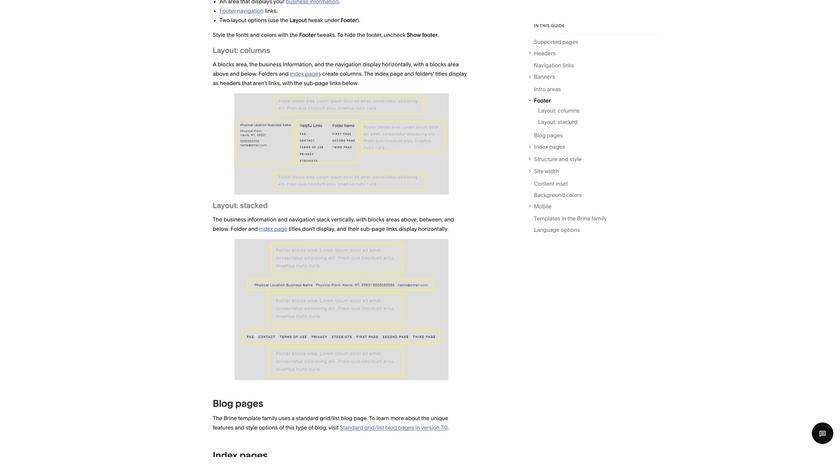 Task type: vqa. For each thing, say whether or not it's contained in the screenshot.
Sidebars link at the bottom of page
no



Task type: describe. For each thing, give the bounding box(es) containing it.
features
[[213, 425, 234, 432]]

two
[[220, 17, 230, 23]]

and right fonts
[[250, 32, 260, 38]]

display inside create columns. the index page and folders' titles display as headers that aren't links, with the sub-page links below.
[[449, 70, 467, 77]]

navigation links link
[[535, 61, 575, 72]]

background colors link
[[535, 191, 583, 202]]

1 vertical spatial layout: columns
[[539, 108, 580, 114]]

layout
[[231, 17, 247, 23]]

standard
[[340, 425, 363, 432]]

footer button
[[527, 96, 662, 105]]

footer link
[[535, 96, 662, 105]]

1 horizontal spatial stacked
[[558, 119, 578, 126]]

navigation inside a blocks area, the business information, and the navigation display horizontally, with a blocks area above and below. folders and
[[335, 61, 362, 68]]

layout: up the blog pages link
[[539, 119, 557, 126]]

index pages link
[[290, 70, 321, 77]]

pages up template
[[236, 399, 264, 410]]

1 vertical spatial stacked
[[240, 201, 268, 210]]

and inside the brine template family uses a standard grid/list blog page. to learn more about the unique features and style options of this type of blog, visit
[[235, 425, 245, 432]]

0 horizontal spatial columns
[[240, 46, 270, 55]]

0 vertical spatial layout: stacked
[[539, 119, 578, 126]]

1 horizontal spatial columns
[[558, 108, 580, 114]]

the for vertically,
[[213, 216, 223, 223]]

don't
[[302, 226, 315, 233]]

style the fonts and colors with the footer tweaks. to hide the footer, uncheck show footer .
[[213, 32, 439, 38]]

tweaks.
[[317, 32, 336, 38]]

areas inside 'link'
[[548, 86, 562, 93]]

footer inside dropdown button
[[535, 97, 551, 104]]

and right between,
[[445, 216, 454, 223]]

below. inside create columns. the index page and folders' titles display as headers that aren't links, with the sub-page links below.
[[343, 80, 359, 87]]

index pages button
[[528, 142, 662, 152]]

0 horizontal spatial blog pages
[[213, 399, 264, 410]]

the up language options
[[568, 216, 576, 222]]

stack
[[317, 216, 330, 223]]

create columns. the index page and folders' titles display as headers that aren't links, with the sub-page links below.
[[213, 70, 467, 87]]

folders'
[[416, 70, 434, 77]]

headers button
[[528, 49, 662, 58]]

standard grid/list blog pages in version 7.0 link
[[340, 425, 448, 432]]

brine footer columns.png image
[[234, 93, 449, 195]]

index pages link
[[535, 142, 662, 152]]

site width button
[[528, 167, 662, 176]]

0 horizontal spatial layout: stacked
[[213, 201, 268, 210]]

uses
[[279, 416, 291, 422]]

blog,
[[315, 425, 328, 432]]

a inside the brine template family uses a standard grid/list blog page. to learn more about the unique features and style options of this type of blog, visit
[[292, 416, 295, 422]]

and inside create columns. the index page and folders' titles display as headers that aren't links, with the sub-page links below.
[[405, 70, 414, 77]]

structure and style
[[535, 156, 582, 163]]

footer
[[423, 32, 438, 38]]

footer up hide
[[341, 17, 358, 23]]

links inside create columns. the index page and folders' titles display as headers that aren't links, with the sub-page links below.
[[330, 80, 341, 87]]

layout
[[290, 17, 307, 23]]

page down "create"
[[315, 80, 329, 87]]

0 horizontal spatial titles
[[289, 226, 301, 233]]

to inside the brine template family uses a standard grid/list blog page. to learn more about the unique features and style options of this type of blog, visit
[[370, 416, 376, 422]]

version
[[422, 425, 440, 432]]

and up headers
[[230, 70, 240, 77]]

page.
[[354, 416, 368, 422]]

a
[[213, 61, 217, 68]]

navigation
[[535, 62, 562, 69]]

footer down tweak
[[299, 32, 316, 38]]

links inside navigation links 'link'
[[563, 62, 575, 69]]

more
[[391, 416, 404, 422]]

standard grid/list blog pages in version 7.0 .
[[340, 425, 449, 432]]

uncheck
[[384, 32, 406, 38]]

mobile button
[[528, 202, 662, 211]]

blocks inside the business information and navigation stack vertically, with blocks areas above, between, and below. folder and
[[368, 216, 385, 223]]

site
[[535, 168, 544, 175]]

columns.
[[340, 70, 363, 77]]

type
[[296, 425, 307, 432]]

fonts
[[236, 32, 249, 38]]

templates
[[535, 216, 561, 222]]

index pages
[[535, 144, 566, 151]]

their
[[348, 226, 359, 233]]

layout: stacked link
[[539, 118, 578, 129]]

business inside the business information and navigation stack vertically, with blocks areas above, between, and below. folder and
[[224, 216, 246, 223]]

between,
[[420, 216, 443, 223]]

sub- inside create columns. the index page and folders' titles display as headers that aren't links, with the sub-page links below.
[[304, 80, 315, 87]]

(use
[[268, 17, 279, 23]]

above
[[213, 70, 229, 77]]

index pages
[[290, 70, 321, 77]]

mobile link
[[535, 202, 662, 211]]

the right area,
[[250, 61, 258, 68]]

with down (use
[[278, 32, 289, 38]]

a inside a blocks area, the business information, and the navigation display horizontally, with a blocks area above and below. folders and
[[426, 61, 429, 68]]

grid/list inside the brine template family uses a standard grid/list blog page. to learn more about the unique features and style options of this type of blog, visit
[[320, 416, 340, 422]]

folders
[[259, 70, 278, 77]]

visit
[[329, 425, 339, 432]]

template
[[238, 416, 261, 422]]

width
[[545, 168, 559, 175]]

1 vertical spatial .
[[448, 425, 449, 432]]

0 vertical spatial .
[[438, 32, 439, 38]]

1 vertical spatial in
[[416, 425, 420, 432]]

1 horizontal spatial in
[[562, 216, 567, 222]]

links.
[[265, 7, 278, 14]]

footer navigation link
[[220, 7, 264, 14]]

index
[[535, 144, 549, 151]]

index page titles don't display, and their sub-page links display horizontally.
[[259, 226, 449, 233]]

vertically,
[[331, 216, 355, 223]]

layout: columns link
[[539, 106, 580, 118]]

guide
[[552, 23, 566, 28]]

layout: up folder
[[213, 201, 239, 210]]

aren't
[[253, 80, 267, 87]]

index inside create columns. the index page and folders' titles display as headers that aren't links, with the sub-page links below.
[[375, 70, 389, 77]]

blog pages link
[[535, 131, 563, 142]]

style inside the brine template family uses a standard grid/list blog page. to learn more about the unique features and style options of this type of blog, visit
[[246, 425, 258, 432]]

the inside the brine template family uses a standard grid/list blog page. to learn more about the unique features and style options of this type of blog, visit
[[422, 416, 430, 422]]

display inside a blocks area, the business information, and the navigation display horizontally, with a blocks area above and below. folders and
[[363, 61, 381, 68]]

the for standard
[[213, 416, 223, 422]]

2 vertical spatial links
[[387, 226, 398, 233]]

templates in the brine family link
[[535, 214, 607, 226]]

in this guide
[[535, 23, 566, 28]]

page down information on the left top
[[275, 226, 288, 233]]

hide
[[345, 32, 356, 38]]

style
[[213, 32, 225, 38]]

1 horizontal spatial brine
[[578, 216, 591, 222]]

pages down guide
[[563, 39, 579, 45]]

in
[[535, 23, 539, 28]]

templates in the brine family
[[535, 216, 607, 222]]

pages left "create"
[[305, 70, 321, 77]]



Task type: locate. For each thing, give the bounding box(es) containing it.
1 horizontal spatial index
[[290, 70, 304, 77]]

0 horizontal spatial blocks
[[218, 61, 235, 68]]

display down area
[[449, 70, 467, 77]]

1 horizontal spatial blog
[[535, 132, 546, 139]]

blog up the 'standard' at the left of page
[[341, 416, 353, 422]]

horizontally,
[[382, 61, 413, 68]]

footer down "intro areas" 'link'
[[535, 97, 551, 104]]

with up the folders'
[[414, 61, 424, 68]]

titles
[[436, 70, 448, 77], [289, 226, 301, 233]]

brine
[[578, 216, 591, 222], [224, 416, 237, 422]]

in
[[562, 216, 567, 222], [416, 425, 420, 432]]

columns up area,
[[240, 46, 270, 55]]

blocks up index page titles don't display, and their sub-page links display horizontally.
[[368, 216, 385, 223]]

2 vertical spatial below.
[[213, 226, 230, 233]]

areas inside the business information and navigation stack vertically, with blocks areas above, between, and below. folder and
[[386, 216, 400, 223]]

a up the folders'
[[426, 61, 429, 68]]

. down unique at the bottom right of page
[[448, 425, 449, 432]]

blocks left area
[[430, 61, 447, 68]]

unique
[[431, 416, 449, 422]]

0 horizontal spatial business
[[224, 216, 246, 223]]

to
[[338, 32, 344, 38], [370, 416, 376, 422]]

blog inside the brine template family uses a standard grid/list blog page. to learn more about the unique features and style options of this type of blog, visit
[[341, 416, 353, 422]]

of right type
[[309, 425, 314, 432]]

1 horizontal spatial blocks
[[368, 216, 385, 223]]

1 horizontal spatial sub-
[[361, 226, 372, 233]]

the right style
[[227, 32, 235, 38]]

index
[[290, 70, 304, 77], [375, 70, 389, 77], [259, 226, 273, 233]]

options left (use
[[248, 17, 267, 23]]

display,
[[317, 226, 336, 233]]

this
[[540, 23, 550, 28], [286, 425, 295, 432]]

1 vertical spatial options
[[561, 227, 581, 234]]

2 horizontal spatial below.
[[343, 80, 359, 87]]

show
[[407, 32, 421, 38]]

tweak
[[308, 17, 324, 23]]

layout: stacked up folder
[[213, 201, 268, 210]]

supported pages link
[[535, 37, 579, 49]]

1 vertical spatial blog pages
[[213, 399, 264, 410]]

brine down mobile dropdown button
[[578, 216, 591, 222]]

0 horizontal spatial family
[[262, 416, 277, 422]]

0 horizontal spatial below.
[[213, 226, 230, 233]]

1 horizontal spatial layout: stacked
[[539, 119, 578, 126]]

0 horizontal spatial display
[[363, 61, 381, 68]]

1 horizontal spatial navigation
[[289, 216, 316, 223]]

1 vertical spatial style
[[246, 425, 258, 432]]

0 vertical spatial stacked
[[558, 119, 578, 126]]

0 vertical spatial blog
[[341, 416, 353, 422]]

blog pages up template
[[213, 399, 264, 410]]

and down template
[[235, 425, 245, 432]]

a right uses
[[292, 416, 295, 422]]

0 horizontal spatial layout: columns
[[213, 46, 270, 55]]

style up site width dropdown button
[[570, 156, 582, 163]]

business inside a blocks area, the business information, and the navigation display horizontally, with a blocks area above and below. folders and
[[259, 61, 282, 68]]

with inside create columns. the index page and folders' titles display as headers that aren't links, with the sub-page links below.
[[283, 80, 293, 87]]

family inside templates in the brine family link
[[592, 216, 607, 222]]

colors down inset
[[567, 192, 583, 199]]

0 vertical spatial grid/list
[[320, 416, 340, 422]]

0 vertical spatial titles
[[436, 70, 448, 77]]

pages up index pages
[[548, 132, 563, 139]]

0 horizontal spatial sub-
[[304, 80, 315, 87]]

family down 'mobile' link
[[592, 216, 607, 222]]

information,
[[283, 61, 313, 68]]

stacked down layout: columns link at the top right of the page
[[558, 119, 578, 126]]

1 vertical spatial colors
[[567, 192, 583, 199]]

below. inside the business information and navigation stack vertically, with blocks areas above, between, and below. folder and
[[213, 226, 230, 233]]

area
[[448, 61, 459, 68]]

0 vertical spatial navigation
[[237, 7, 264, 14]]

headers
[[220, 80, 241, 87]]

the inside the business information and navigation stack vertically, with blocks areas above, between, and below. folder and
[[213, 216, 223, 223]]

below. up 'that'
[[241, 70, 258, 77]]

0 horizontal spatial of
[[280, 425, 284, 432]]

family
[[592, 216, 607, 222], [262, 416, 277, 422]]

1 vertical spatial a
[[292, 416, 295, 422]]

layout: columns up layout: stacked link at the right top of page
[[539, 108, 580, 114]]

).
[[358, 17, 360, 23]]

the right (use
[[280, 17, 289, 23]]

1 vertical spatial blog
[[386, 425, 397, 432]]

colors
[[261, 32, 277, 38], [567, 192, 583, 199]]

options inside the brine template family uses a standard grid/list blog page. to learn more about the unique features and style options of this type of blog, visit
[[259, 425, 278, 432]]

1 horizontal spatial a
[[426, 61, 429, 68]]

as
[[213, 80, 219, 87]]

blocks up above
[[218, 61, 235, 68]]

index for index pages
[[290, 70, 304, 77]]

page down the horizontally,
[[390, 70, 403, 77]]

headers link
[[535, 49, 662, 58]]

blog up features
[[213, 399, 233, 410]]

2 of from the left
[[309, 425, 314, 432]]

index down the horizontally,
[[375, 70, 389, 77]]

with right links,
[[283, 80, 293, 87]]

0 vertical spatial blog pages
[[535, 132, 563, 139]]

below. down columns.
[[343, 80, 359, 87]]

index page link
[[259, 226, 288, 233]]

2 vertical spatial the
[[213, 416, 223, 422]]

0 horizontal spatial style
[[246, 425, 258, 432]]

grid/list down the "learn"
[[365, 425, 384, 432]]

this right "in"
[[540, 23, 550, 28]]

sub- right their
[[361, 226, 372, 233]]

options down template
[[259, 425, 278, 432]]

1 vertical spatial below.
[[343, 80, 359, 87]]

1 horizontal spatial grid/list
[[365, 425, 384, 432]]

page
[[390, 70, 403, 77], [315, 80, 329, 87], [275, 226, 288, 233], [372, 226, 385, 233]]

0 horizontal spatial this
[[286, 425, 295, 432]]

structure
[[535, 156, 558, 163]]

1 vertical spatial grid/list
[[365, 425, 384, 432]]

index for index page titles don't display, and their sub-page links display horizontally.
[[259, 226, 273, 233]]

business up folders
[[259, 61, 282, 68]]

0 vertical spatial style
[[570, 156, 582, 163]]

business
[[259, 61, 282, 68], [224, 216, 246, 223]]

0 horizontal spatial to
[[338, 32, 344, 38]]

index down information on the left top
[[259, 226, 273, 233]]

brine up features
[[224, 416, 237, 422]]

and up width on the top right of the page
[[559, 156, 569, 163]]

and up index page "link"
[[278, 216, 288, 223]]

area,
[[236, 61, 248, 68]]

of down uses
[[280, 425, 284, 432]]

2 vertical spatial display
[[399, 226, 417, 233]]

2 horizontal spatial index
[[375, 70, 389, 77]]

with inside the business information and navigation stack vertically, with blocks areas above, between, and below. folder and
[[356, 216, 367, 223]]

1 vertical spatial brine
[[224, 416, 237, 422]]

inset
[[556, 181, 569, 187]]

1 horizontal spatial links
[[387, 226, 398, 233]]

1 horizontal spatial below.
[[241, 70, 258, 77]]

0 vertical spatial layout: columns
[[213, 46, 270, 55]]

language options link
[[535, 226, 581, 237]]

1 horizontal spatial to
[[370, 416, 376, 422]]

pages down about
[[399, 425, 414, 432]]

language options
[[535, 227, 581, 234]]

and up "create"
[[315, 61, 324, 68]]

0 horizontal spatial navigation
[[237, 7, 264, 14]]

display down above,
[[399, 226, 417, 233]]

and down information on the left top
[[248, 226, 258, 233]]

of
[[280, 425, 284, 432], [309, 425, 314, 432]]

0 vertical spatial this
[[540, 23, 550, 28]]

supported pages
[[535, 39, 579, 45]]

1 horizontal spatial style
[[570, 156, 582, 163]]

a blocks area, the business information, and the navigation display horizontally, with a blocks area above and below. folders and
[[213, 61, 459, 77]]

structure and style link
[[535, 155, 662, 164]]

content inset link
[[535, 179, 569, 191]]

areas right intro
[[548, 86, 562, 93]]

under
[[325, 17, 340, 23]]

0 horizontal spatial colors
[[261, 32, 277, 38]]

1 of from the left
[[280, 425, 284, 432]]

1 horizontal spatial titles
[[436, 70, 448, 77]]

the down layout
[[290, 32, 298, 38]]

headers
[[535, 50, 556, 57]]

style inside dropdown button
[[570, 156, 582, 163]]

layout: columns up area,
[[213, 46, 270, 55]]

0 horizontal spatial a
[[292, 416, 295, 422]]

. right show
[[438, 32, 439, 38]]

1 vertical spatial titles
[[289, 226, 301, 233]]

layout: up layout: stacked link at the right top of page
[[539, 108, 557, 114]]

content
[[535, 181, 555, 187]]

this down uses
[[286, 425, 295, 432]]

0 vertical spatial display
[[363, 61, 381, 68]]

0 vertical spatial in
[[562, 216, 567, 222]]

the down index pages
[[294, 80, 303, 87]]

0 vertical spatial below.
[[241, 70, 258, 77]]

1 vertical spatial navigation
[[335, 61, 362, 68]]

and down the vertically,
[[337, 226, 347, 233]]

2 vertical spatial navigation
[[289, 216, 316, 223]]

the inside the brine template family uses a standard grid/list blog page. to learn more about the unique features and style options of this type of blog, visit
[[213, 416, 223, 422]]

1 horizontal spatial blog pages
[[535, 132, 563, 139]]

1 horizontal spatial business
[[259, 61, 282, 68]]

create
[[323, 70, 339, 77]]

0 horizontal spatial areas
[[386, 216, 400, 223]]

pages up structure and style on the right of the page
[[550, 144, 566, 151]]

supported
[[535, 39, 562, 45]]

0 vertical spatial to
[[338, 32, 344, 38]]

titles inside create columns. the index page and folders' titles display as headers that aren't links, with the sub-page links below.
[[436, 70, 448, 77]]

banners
[[535, 74, 556, 80]]

mobile
[[535, 203, 552, 210]]

layout: stacked down layout: columns link at the top right of the page
[[539, 119, 578, 126]]

0 vertical spatial the
[[364, 70, 374, 77]]

that
[[242, 80, 252, 87]]

banners button
[[528, 72, 662, 82]]

the inside create columns. the index page and folders' titles display as headers that aren't links, with the sub-page links below.
[[294, 80, 303, 87]]

background
[[535, 192, 565, 199]]

with
[[278, 32, 289, 38], [414, 61, 424, 68], [283, 80, 293, 87], [356, 216, 367, 223]]

0 horizontal spatial blog
[[341, 416, 353, 422]]

stacked up information on the left top
[[240, 201, 268, 210]]

navigation up columns.
[[335, 61, 362, 68]]

.
[[438, 32, 439, 38], [448, 425, 449, 432]]

columns up layout: stacked link at the right top of page
[[558, 108, 580, 114]]

blog pages
[[535, 132, 563, 139], [213, 399, 264, 410]]

2 horizontal spatial blocks
[[430, 61, 447, 68]]

structure and style button
[[528, 155, 662, 164]]

to left hide
[[338, 32, 344, 38]]

with up index page titles don't display, and their sub-page links display horizontally.
[[356, 216, 367, 223]]

pages
[[563, 39, 579, 45], [305, 70, 321, 77], [548, 132, 563, 139], [550, 144, 566, 151], [236, 399, 264, 410], [399, 425, 414, 432]]

page right their
[[372, 226, 385, 233]]

0 horizontal spatial index
[[259, 226, 273, 233]]

and down the horizontally,
[[405, 70, 414, 77]]

0 horizontal spatial grid/list
[[320, 416, 340, 422]]

0 vertical spatial a
[[426, 61, 429, 68]]

2 horizontal spatial navigation
[[335, 61, 362, 68]]

the up "create"
[[326, 61, 334, 68]]

0 horizontal spatial blog
[[213, 399, 233, 410]]

to left the "learn"
[[370, 416, 376, 422]]

the inside footer navigation links. two layout options (use the layout tweak under footer ).
[[280, 17, 289, 23]]

the inside create columns. the index page and folders' titles display as headers that aren't links, with the sub-page links below.
[[364, 70, 374, 77]]

colors down (use
[[261, 32, 277, 38]]

family left uses
[[262, 416, 277, 422]]

footer up two
[[220, 7, 236, 14]]

links,
[[269, 80, 281, 87]]

navigation inside the business information and navigation stack vertically, with blocks areas above, between, and below. folder and
[[289, 216, 316, 223]]

links
[[563, 62, 575, 69], [330, 80, 341, 87], [387, 226, 398, 233]]

family inside the brine template family uses a standard grid/list blog page. to learn more about the unique features and style options of this type of blog, visit
[[262, 416, 277, 422]]

0 vertical spatial colors
[[261, 32, 277, 38]]

options inside footer navigation links. two layout options (use the layout tweak under footer ).
[[248, 17, 267, 23]]

folder
[[231, 226, 247, 233]]

blog up "index"
[[535, 132, 546, 139]]

7.0
[[441, 425, 448, 432]]

1 vertical spatial family
[[262, 416, 277, 422]]

sub- down index pages
[[304, 80, 315, 87]]

titles left don't
[[289, 226, 301, 233]]

the right hide
[[357, 32, 366, 38]]

options down templates in the brine family link
[[561, 227, 581, 234]]

navigation
[[237, 7, 264, 14], [335, 61, 362, 68], [289, 216, 316, 223]]

banners link
[[535, 72, 662, 82]]

1 horizontal spatial areas
[[548, 86, 562, 93]]

layout: down style
[[213, 46, 239, 55]]

0 horizontal spatial in
[[416, 425, 420, 432]]

blog
[[341, 416, 353, 422], [386, 425, 397, 432]]

below. inside a blocks area, the business information, and the navigation display horizontally, with a blocks area above and below. folders and
[[241, 70, 258, 77]]

1 horizontal spatial this
[[540, 23, 550, 28]]

1 vertical spatial links
[[330, 80, 341, 87]]

intro
[[535, 86, 546, 93]]

titles right the folders'
[[436, 70, 448, 77]]

in up language options
[[562, 216, 567, 222]]

blog
[[535, 132, 546, 139], [213, 399, 233, 410]]

1 horizontal spatial family
[[592, 216, 607, 222]]

blocks
[[218, 61, 235, 68], [430, 61, 447, 68], [368, 216, 385, 223]]

1 horizontal spatial colors
[[567, 192, 583, 199]]

1 horizontal spatial .
[[448, 425, 449, 432]]

index down information,
[[290, 70, 304, 77]]

1 vertical spatial this
[[286, 425, 295, 432]]

a
[[426, 61, 429, 68], [292, 416, 295, 422]]

below. left folder
[[213, 226, 230, 233]]

learn
[[377, 416, 390, 422]]

about
[[406, 416, 420, 422]]

1 vertical spatial sub-
[[361, 226, 372, 233]]

language
[[535, 227, 560, 234]]

business up folder
[[224, 216, 246, 223]]

with inside a blocks area, the business information, and the navigation display horizontally, with a blocks area above and below. folders and
[[414, 61, 424, 68]]

0 vertical spatial blog
[[535, 132, 546, 139]]

0 vertical spatial sub-
[[304, 80, 315, 87]]

pages inside dropdown button
[[550, 144, 566, 151]]

blog pages up index pages
[[535, 132, 563, 139]]

and inside dropdown button
[[559, 156, 569, 163]]

1 vertical spatial columns
[[558, 108, 580, 114]]

0 horizontal spatial links
[[330, 80, 341, 87]]

0 horizontal spatial brine
[[224, 416, 237, 422]]

the up version
[[422, 416, 430, 422]]

this inside the brine template family uses a standard grid/list blog page. to learn more about the unique features and style options of this type of blog, visit
[[286, 425, 295, 432]]

2 horizontal spatial display
[[449, 70, 467, 77]]

brine inside the brine template family uses a standard grid/list blog page. to learn more about the unique features and style options of this type of blog, visit
[[224, 416, 237, 422]]

standard
[[296, 416, 319, 422]]

intro areas
[[535, 86, 562, 93]]

layout:
[[213, 46, 239, 55], [539, 108, 557, 114], [539, 119, 557, 126], [213, 201, 239, 210]]

and up links,
[[279, 70, 289, 77]]

grid/list up visit at left
[[320, 416, 340, 422]]

1 vertical spatial the
[[213, 216, 223, 223]]

footer,
[[367, 32, 383, 38]]

brine footer stacked.png image
[[234, 239, 449, 381]]

intro areas link
[[535, 85, 562, 96]]

style down template
[[246, 425, 258, 432]]

display up columns.
[[363, 61, 381, 68]]

site width link
[[535, 167, 662, 176]]

information
[[248, 216, 277, 223]]

navigation inside footer navigation links. two layout options (use the layout tweak under footer ).
[[237, 7, 264, 14]]

0 vertical spatial options
[[248, 17, 267, 23]]

footer navigation links. two layout options (use the layout tweak under footer ).
[[220, 7, 360, 23]]

0 vertical spatial links
[[563, 62, 575, 69]]

navigation up "layout"
[[237, 7, 264, 14]]

0 vertical spatial columns
[[240, 46, 270, 55]]

display
[[363, 61, 381, 68], [449, 70, 467, 77], [399, 226, 417, 233]]



